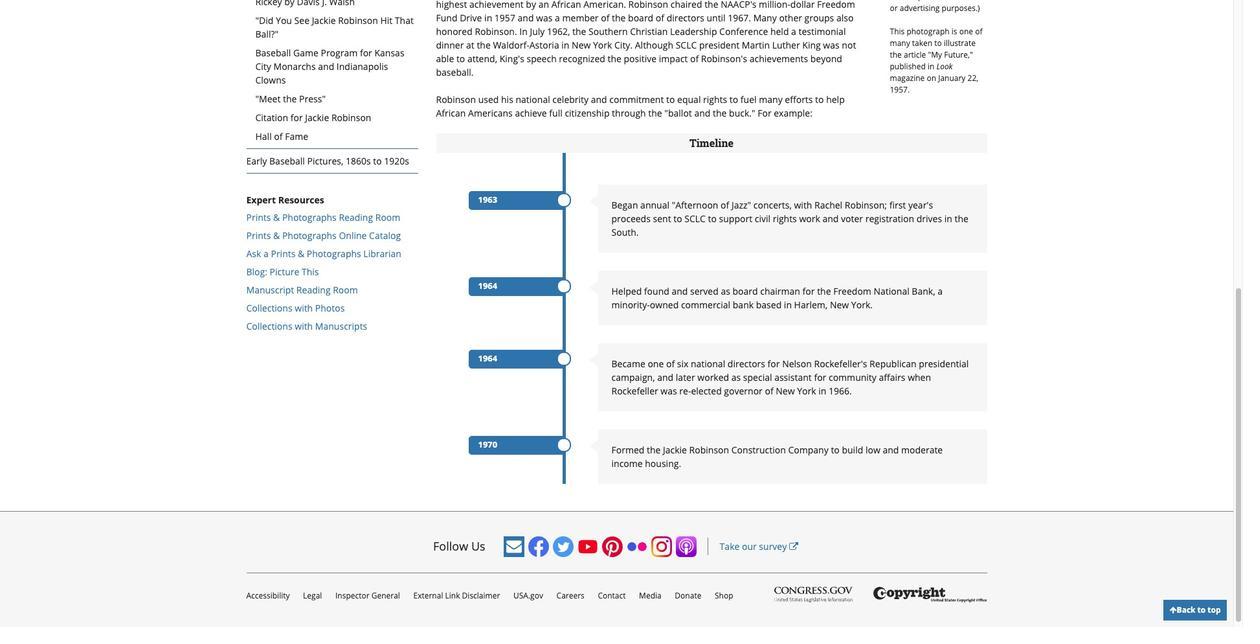 Task type: vqa. For each thing, say whether or not it's contained in the screenshot.
annually
no



Task type: describe. For each thing, give the bounding box(es) containing it.
resources
[[278, 194, 324, 206]]

later
[[676, 371, 695, 383]]

accessibility link
[[246, 590, 290, 601]]

22,
[[968, 73, 979, 84]]

robinson inside robinson used his national celebrity and commitment to equal rights to fuel many efforts to help african americans achieve full citizenship through the "ballot and the buck." for example:
[[436, 93, 476, 106]]

email image
[[504, 536, 524, 557]]

civil
[[755, 212, 771, 225]]

for up york
[[815, 371, 827, 383]]

press"
[[299, 93, 326, 105]]

concerts,
[[754, 199, 792, 211]]

to inside back to top button
[[1198, 604, 1206, 615]]

1963
[[478, 194, 498, 205]]

library of congress facebook image
[[528, 536, 549, 557]]

general
[[372, 590, 400, 601]]

low
[[866, 444, 881, 456]]

media
[[639, 590, 662, 601]]

rockefeller's
[[815, 357, 868, 370]]

you
[[276, 14, 292, 26]]

photograph
[[907, 26, 950, 37]]

worked
[[698, 371, 729, 383]]

special
[[744, 371, 772, 383]]

the inside 1964 helped found and served as board chairman for the freedom national bank, a minority-owned commercial bank based in harlem, new york.
[[818, 285, 831, 297]]

1964 for helped found and served as board chairman for the freedom national bank, a minority-owned commercial bank based in harlem, new york.
[[478, 280, 498, 291]]

inspector general link
[[336, 590, 400, 601]]

was
[[661, 385, 677, 397]]

robinson left hit at the left top
[[338, 14, 378, 26]]

follow us footer
[[0, 511, 1234, 627]]

national inside 1964 became one of six national directors for nelson rockefeller's republican presidential campaign, and later worked as special assistant for community affairs when rockefeller was re-elected governor of new york in 1966.
[[691, 357, 726, 370]]

1 vertical spatial prints
[[246, 229, 271, 241]]

program
[[321, 47, 358, 59]]

our
[[742, 540, 757, 553]]

for up indianapolis
[[360, 47, 372, 59]]

to inside "this photograph is one of many taken to illustrate the article "my future," published in"
[[935, 38, 942, 49]]

fuel
[[741, 93, 757, 106]]

external
[[414, 590, 443, 601]]

housing.
[[645, 457, 682, 470]]

1 collections from the top
[[246, 302, 293, 314]]

nelson
[[783, 357, 812, 370]]

ask
[[246, 247, 261, 260]]

"did you see jackie robinson hit that ball?" baseball game program for kansas city monarchs and indianapolis clowns "meet the press" citation for jackie robinson hall of fame
[[256, 14, 414, 142]]

library of congress instagram image
[[651, 536, 672, 557]]

directors
[[728, 357, 766, 370]]

many inside "this photograph is one of many taken to illustrate the article "my future," published in"
[[890, 38, 911, 49]]

for up "fame"
[[291, 111, 303, 124]]

follow us
[[433, 539, 486, 554]]

"my
[[929, 49, 943, 60]]

fame
[[285, 130, 308, 142]]

indianapolis
[[337, 60, 388, 72]]

robinson;
[[845, 199, 887, 211]]

donate link
[[675, 590, 702, 601]]

republican
[[870, 357, 917, 370]]

shop link
[[715, 590, 734, 601]]

january
[[939, 73, 966, 84]]

library of congress pinterest image
[[602, 536, 623, 557]]

take our survey
[[720, 540, 790, 553]]

citation
[[256, 111, 288, 124]]

careers
[[557, 590, 585, 601]]

back to top button
[[1164, 600, 1228, 621]]

follow
[[433, 539, 468, 554]]

2 vertical spatial photographs
[[307, 247, 361, 260]]

rockefeller
[[612, 385, 659, 397]]

1966.
[[829, 385, 852, 397]]

a for ask
[[264, 247, 269, 260]]

rights inside 1963 began annual "afternoon of jazz" concerts, with rachel robinson; first year's proceeds sent to sclc to support civil rights work and voter registration drives in the south.
[[773, 212, 797, 225]]

affairs
[[879, 371, 906, 383]]

1970 formed the jackie robinson construction company to build low and moderate income housing.
[[478, 438, 943, 470]]

a for bank,
[[938, 285, 943, 297]]

americans
[[468, 107, 513, 119]]

help
[[827, 93, 845, 106]]

1 vertical spatial &
[[273, 229, 280, 241]]

ask a prints & photographs librarian link
[[246, 247, 402, 260]]

back to top
[[1177, 604, 1221, 615]]

library of congress twitter image
[[553, 536, 574, 557]]

as inside 1964 helped found and served as board chairman for the freedom national bank, a minority-owned commercial bank based in harlem, new york.
[[721, 285, 731, 297]]

to left help
[[816, 93, 824, 106]]

illustrate
[[944, 38, 976, 49]]

many inside robinson used his national celebrity and commitment to equal rights to fuel many efforts to help african americans achieve full citizenship through the "ballot and the buck." for example:
[[759, 93, 783, 106]]

his
[[501, 93, 514, 106]]

inspector general
[[336, 590, 400, 601]]

in inside 1964 became one of six national directors for nelson rockefeller's republican presidential campaign, and later worked as special assistant for community affairs when rockefeller was re-elected governor of new york in 1966.
[[819, 385, 827, 397]]

to left fuel
[[730, 93, 739, 106]]

1 vertical spatial photographs
[[282, 229, 337, 241]]

kansas
[[375, 47, 405, 59]]

for up special
[[768, 357, 780, 370]]

2 vertical spatial prints
[[271, 247, 296, 260]]

blog:
[[246, 265, 268, 278]]

article
[[904, 49, 926, 60]]

pictures,
[[307, 155, 344, 167]]

follow us link
[[433, 539, 486, 554]]

construction
[[732, 444, 786, 456]]

look magazine on january 22, 1957.
[[890, 61, 979, 95]]

library of congress itunesu image
[[676, 536, 697, 557]]

0 vertical spatial photographs
[[282, 211, 337, 223]]

drives
[[917, 212, 943, 225]]

one inside 1964 became one of six national directors for nelson rockefeller's republican presidential campaign, and later worked as special assistant for community affairs when rockefeller was re-elected governor of new york in 1966.
[[648, 357, 664, 370]]

rights inside robinson used his national celebrity and commitment to equal rights to fuel many efforts to help african americans achieve full citizenship through the "ballot and the buck." for example:
[[704, 93, 728, 106]]

early baseball pictures, 1860s to 1920s
[[246, 155, 409, 167]]

2 vertical spatial with
[[295, 320, 313, 332]]

to right sent
[[674, 212, 683, 225]]

1 vertical spatial room
[[333, 284, 358, 296]]

1964 helped found and served as board chairman for the freedom national bank, a minority-owned commercial bank based in harlem, new york.
[[478, 280, 943, 311]]

african
[[436, 107, 466, 119]]

jazz"
[[732, 199, 752, 211]]

library of congress youtube image
[[578, 536, 598, 557]]

online
[[339, 229, 367, 241]]

re-
[[680, 385, 691, 397]]

national inside robinson used his national celebrity and commitment to equal rights to fuel many efforts to help african americans achieve full citizenship through the "ballot and the buck." for example:
[[516, 93, 550, 106]]

build
[[842, 444, 864, 456]]

1 vertical spatial reading
[[297, 284, 331, 296]]

see
[[294, 14, 310, 26]]

photos
[[315, 302, 345, 314]]

and inside 1964 became one of six national directors for nelson rockefeller's republican presidential campaign, and later worked as special assistant for community affairs when rockefeller was re-elected governor of new york in 1966.
[[658, 371, 674, 383]]

formed
[[612, 444, 645, 456]]

external link image
[[790, 542, 799, 552]]

robinson inside 1970 formed the jackie robinson construction company to build low and moderate income housing.
[[690, 444, 729, 456]]

accessibility
[[246, 590, 290, 601]]

proceeds
[[612, 212, 651, 225]]

1970
[[478, 438, 498, 450]]

1964 became one of six national directors for nelson rockefeller's republican presidential campaign, and later worked as special assistant for community affairs when rockefeller was re-elected governor of new york in 1966.
[[478, 352, 969, 397]]

with inside 1963 began annual "afternoon of jazz" concerts, with rachel robinson; first year's proceeds sent to sclc to support civil rights work and voter registration drives in the south.
[[794, 199, 813, 211]]

baseball inside the "did you see jackie robinson hit that ball?" baseball game program for kansas city monarchs and indianapolis clowns "meet the press" citation for jackie robinson hall of fame
[[256, 47, 291, 59]]

1 vertical spatial with
[[295, 302, 313, 314]]

sclc
[[685, 212, 706, 225]]

for inside 1964 helped found and served as board chairman for the freedom national bank, a minority-owned commercial bank based in harlem, new york.
[[803, 285, 815, 297]]

2 vertical spatial &
[[298, 247, 305, 260]]

freedom
[[834, 285, 872, 297]]

when
[[908, 371, 932, 383]]

timeline
[[690, 136, 734, 150]]

new inside 1964 became one of six national directors for nelson rockefeller's republican presidential campaign, and later worked as special assistant for community affairs when rockefeller was re-elected governor of new york in 1966.
[[776, 385, 795, 397]]

inspector
[[336, 590, 370, 601]]

1920s
[[384, 155, 409, 167]]



Task type: locate. For each thing, give the bounding box(es) containing it.
of up illustrate
[[976, 26, 983, 37]]

chairman
[[761, 285, 801, 297]]

baseball inside 'link'
[[269, 155, 305, 167]]

1 horizontal spatial national
[[691, 357, 726, 370]]

0 horizontal spatial new
[[776, 385, 795, 397]]

is
[[952, 26, 958, 37]]

the down "commitment"
[[649, 107, 662, 119]]

in inside 1964 helped found and served as board chairman for the freedom national bank, a minority-owned commercial bank based in harlem, new york.
[[784, 299, 792, 311]]

1 1964 from the top
[[478, 280, 498, 291]]

1963 began annual "afternoon of jazz" concerts, with rachel robinson; first year's proceeds sent to sclc to support civil rights work and voter registration drives in the south.
[[478, 194, 969, 238]]

full
[[550, 107, 563, 119]]

work
[[800, 212, 821, 225]]

for up harlem,
[[803, 285, 815, 297]]

jackie for "did
[[312, 14, 336, 26]]

new down "assistant"
[[776, 385, 795, 397]]

1 horizontal spatial reading
[[339, 211, 373, 223]]

2 vertical spatial jackie
[[663, 444, 687, 456]]

the left buck."
[[713, 107, 727, 119]]

photographs down prints & photographs reading room link
[[282, 229, 337, 241]]

in
[[928, 61, 935, 72], [945, 212, 953, 225], [784, 299, 792, 311], [819, 385, 827, 397]]

to right 1860s
[[373, 155, 382, 167]]

to left build
[[831, 444, 840, 456]]

reading
[[339, 211, 373, 223], [297, 284, 331, 296]]

the right "meet
[[283, 93, 297, 105]]

and inside 1970 formed the jackie robinson construction company to build low and moderate income housing.
[[883, 444, 899, 456]]

for
[[360, 47, 372, 59], [291, 111, 303, 124], [803, 285, 815, 297], [768, 357, 780, 370], [815, 371, 827, 383]]

collections
[[246, 302, 293, 314], [246, 320, 293, 332]]

0 horizontal spatial this
[[302, 265, 319, 278]]

0 vertical spatial many
[[890, 38, 911, 49]]

blog: picture this link
[[246, 265, 319, 278]]

of right hall
[[274, 130, 283, 142]]

1 horizontal spatial many
[[890, 38, 911, 49]]

hall of fame link
[[246, 129, 418, 148]]

with down collections with photos 'link'
[[295, 320, 313, 332]]

expert resources prints & photographs reading room prints & photographs online catalog ask a prints & photographs librarian blog: picture this manuscript reading room collections with photos collections with manuscripts
[[246, 194, 402, 332]]

to inside 1970 formed the jackie robinson construction company to build low and moderate income housing.
[[831, 444, 840, 456]]

1 vertical spatial as
[[732, 371, 741, 383]]

one
[[960, 26, 974, 37], [648, 357, 664, 370]]

prints up ask
[[246, 229, 271, 241]]

"did you see jackie robinson hit that ball?" link
[[246, 14, 418, 46]]

this inside expert resources prints & photographs reading room prints & photographs online catalog ask a prints & photographs librarian blog: picture this manuscript reading room collections with photos collections with manuscripts
[[302, 265, 319, 278]]

to left top
[[1198, 604, 1206, 615]]

usa.gov link
[[514, 590, 543, 601]]

1957.
[[890, 84, 910, 95]]

a inside 1964 helped found and served as board chairman for the freedom national bank, a minority-owned commercial bank based in harlem, new york.
[[938, 285, 943, 297]]

to right sclc
[[708, 212, 717, 225]]

0 horizontal spatial many
[[759, 93, 783, 106]]

hit
[[380, 14, 393, 26]]

rights down concerts,
[[773, 212, 797, 225]]

new down freedom on the top
[[830, 299, 849, 311]]

based
[[756, 299, 782, 311]]

collections down collections with photos 'link'
[[246, 320, 293, 332]]

to up "ballot
[[667, 93, 675, 106]]

1 horizontal spatial room
[[376, 211, 401, 223]]

reading up online
[[339, 211, 373, 223]]

baseball game program for kansas city monarchs and indianapolis clowns link
[[246, 46, 418, 92]]

jackie right see
[[312, 14, 336, 26]]

jackie down 'press"'
[[305, 111, 329, 124]]

0 vertical spatial with
[[794, 199, 813, 211]]

rachel
[[815, 199, 843, 211]]

of inside 1963 began annual "afternoon of jazz" concerts, with rachel robinson; first year's proceeds sent to sclc to support civil rights work and voter registration drives in the south.
[[721, 199, 730, 211]]

york.
[[852, 299, 873, 311]]

1964 for became one of six national directors for nelson rockefeller's republican presidential campaign, and later worked as special assistant for community affairs when rockefeller was re-elected governor of new york in 1966.
[[478, 352, 498, 364]]

1 horizontal spatial a
[[938, 285, 943, 297]]

0 vertical spatial jackie
[[312, 14, 336, 26]]

this inside "this photograph is one of many taken to illustrate the article "my future," published in"
[[890, 26, 905, 37]]

and inside 1963 began annual "afternoon of jazz" concerts, with rachel robinson; first year's proceeds sent to sclc to support civil rights work and voter registration drives in the south.
[[823, 212, 839, 225]]

0 vertical spatial prints
[[246, 211, 271, 223]]

the up housing.
[[647, 444, 661, 456]]

baseball down "fame"
[[269, 155, 305, 167]]

early
[[246, 155, 267, 167]]

and right low
[[883, 444, 899, 456]]

1 vertical spatial new
[[776, 385, 795, 397]]

jackie for 1970
[[663, 444, 687, 456]]

as up governor
[[732, 371, 741, 383]]

example:
[[774, 107, 813, 119]]

look
[[937, 61, 953, 72]]

new inside 1964 helped found and served as board chairman for the freedom national bank, a minority-owned commercial bank based in harlem, new york.
[[830, 299, 849, 311]]

with down "manuscript reading room" link
[[295, 302, 313, 314]]

2 1964 from the top
[[478, 352, 498, 364]]

library of congress flickr image
[[627, 536, 648, 557]]

the right drives
[[955, 212, 969, 225]]

0 vertical spatial collections
[[246, 302, 293, 314]]

support
[[719, 212, 753, 225]]

1964 inside 1964 helped found and served as board chairman for the freedom national bank, a minority-owned commercial bank based in harlem, new york.
[[478, 280, 498, 291]]

contact
[[598, 590, 626, 601]]

manuscript
[[246, 284, 294, 296]]

rights
[[704, 93, 728, 106], [773, 212, 797, 225]]

the inside the "did you see jackie robinson hit that ball?" baseball game program for kansas city monarchs and indianapolis clowns "meet the press" citation for jackie robinson hall of fame
[[283, 93, 297, 105]]

many up article in the top of the page
[[890, 38, 911, 49]]

robinson down "meet the press" link
[[332, 111, 371, 124]]

"meet the press" link
[[246, 92, 418, 111]]

0 horizontal spatial one
[[648, 357, 664, 370]]

and inside the "did you see jackie robinson hit that ball?" baseball game program for kansas city monarchs and indianapolis clowns "meet the press" citation for jackie robinson hall of fame
[[318, 60, 334, 72]]

0 vertical spatial as
[[721, 285, 731, 297]]

monarchs
[[274, 60, 316, 72]]

and down equal
[[695, 107, 711, 119]]

jackie inside 1970 formed the jackie robinson construction company to build low and moderate income housing.
[[663, 444, 687, 456]]

donate
[[675, 590, 702, 601]]

a
[[264, 247, 269, 260], [938, 285, 943, 297]]

found
[[644, 285, 670, 297]]

helped
[[612, 285, 642, 297]]

collections with photos link
[[246, 302, 345, 314]]

one inside "this photograph is one of many taken to illustrate the article "my future," published in"
[[960, 26, 974, 37]]

celebrity
[[553, 93, 589, 106]]

in inside 1963 began annual "afternoon of jazz" concerts, with rachel robinson; first year's proceeds sent to sclc to support civil rights work and voter registration drives in the south.
[[945, 212, 953, 225]]

to
[[935, 38, 942, 49], [667, 93, 675, 106], [730, 93, 739, 106], [816, 93, 824, 106], [373, 155, 382, 167], [674, 212, 683, 225], [708, 212, 717, 225], [831, 444, 840, 456], [1198, 604, 1206, 615]]

magazine
[[890, 73, 925, 84]]

"afternoon
[[672, 199, 719, 211]]

york
[[798, 385, 817, 397]]

one right is
[[960, 26, 974, 37]]

0 vertical spatial room
[[376, 211, 401, 223]]

many up the for
[[759, 93, 783, 106]]

1964 inside 1964 became one of six national directors for nelson rockefeller's republican presidential campaign, and later worked as special assistant for community affairs when rockefeller was re-elected governor of new york in 1966.
[[478, 352, 498, 364]]

0 vertical spatial national
[[516, 93, 550, 106]]

collections down manuscript
[[246, 302, 293, 314]]

of left jazz"
[[721, 199, 730, 211]]

and
[[318, 60, 334, 72], [591, 93, 607, 106], [695, 107, 711, 119], [823, 212, 839, 225], [672, 285, 688, 297], [658, 371, 674, 383], [883, 444, 899, 456]]

of
[[976, 26, 983, 37], [274, 130, 283, 142], [721, 199, 730, 211], [667, 357, 675, 370], [765, 385, 774, 397]]

back
[[1177, 604, 1196, 615]]

arrow up image
[[1170, 606, 1177, 614]]

a right bank, on the top right of page
[[938, 285, 943, 297]]

in inside "this photograph is one of many taken to illustrate the article "my future," published in"
[[928, 61, 935, 72]]

assistant
[[775, 371, 812, 383]]

the inside 1963 began annual "afternoon of jazz" concerts, with rachel robinson; first year's proceeds sent to sclc to support civil rights work and voter registration drives in the south.
[[955, 212, 969, 225]]

1 vertical spatial many
[[759, 93, 783, 106]]

0 horizontal spatial a
[[264, 247, 269, 260]]

moderate
[[902, 444, 943, 456]]

bank
[[733, 299, 754, 311]]

0 vertical spatial new
[[830, 299, 849, 311]]

baseball up city
[[256, 47, 291, 59]]

prints down expert
[[246, 211, 271, 223]]

1 horizontal spatial as
[[732, 371, 741, 383]]

room up photos
[[333, 284, 358, 296]]

and up owned
[[672, 285, 688, 297]]

1 vertical spatial collections
[[246, 320, 293, 332]]

and up citizenship
[[591, 93, 607, 106]]

1 horizontal spatial this
[[890, 26, 905, 37]]

future,"
[[945, 49, 973, 60]]

&
[[273, 211, 280, 223], [273, 229, 280, 241], [298, 247, 305, 260]]

1 horizontal spatial new
[[830, 299, 849, 311]]

prints & photographs online catalog link
[[246, 229, 401, 241]]

reading up photos
[[297, 284, 331, 296]]

photographs down the prints & photographs online catalog link
[[307, 247, 361, 260]]

and down rachel
[[823, 212, 839, 225]]

of inside "this photograph is one of many taken to illustrate the article "my future," published in"
[[976, 26, 983, 37]]

1 horizontal spatial rights
[[773, 212, 797, 225]]

south.
[[612, 226, 639, 238]]

with up work
[[794, 199, 813, 211]]

usa.gov
[[514, 590, 543, 601]]

& up picture
[[298, 247, 305, 260]]

for
[[758, 107, 772, 119]]

0 horizontal spatial national
[[516, 93, 550, 106]]

robinson left construction
[[690, 444, 729, 456]]

0 horizontal spatial reading
[[297, 284, 331, 296]]

this up "manuscript reading room" link
[[302, 265, 319, 278]]

as inside 1964 became one of six national directors for nelson rockefeller's republican presidential campaign, and later worked as special assistant for community affairs when rockefeller was re-elected governor of new york in 1966.
[[732, 371, 741, 383]]

& up 'blog: picture this' link
[[273, 229, 280, 241]]

& down expert
[[273, 211, 280, 223]]

robinson up african at left top
[[436, 93, 476, 106]]

1 vertical spatial jackie
[[305, 111, 329, 124]]

and down program
[[318, 60, 334, 72]]

used
[[478, 93, 499, 106]]

0 horizontal spatial rights
[[704, 93, 728, 106]]

community
[[829, 371, 877, 383]]

a inside expert resources prints & photographs reading room prints & photographs online catalog ask a prints & photographs librarian blog: picture this manuscript reading room collections with photos collections with manuscripts
[[264, 247, 269, 260]]

owned
[[650, 299, 679, 311]]

0 horizontal spatial room
[[333, 284, 358, 296]]

ball?"
[[256, 28, 279, 40]]

1 vertical spatial 1964
[[478, 352, 498, 364]]

and up the was
[[658, 371, 674, 383]]

prints up 'blog: picture this' link
[[271, 247, 296, 260]]

citizenship
[[565, 107, 610, 119]]

survey
[[759, 540, 787, 553]]

to inside early baseball pictures, 1860s to 1920s 'link'
[[373, 155, 382, 167]]

year's
[[909, 199, 934, 211]]

united states copyright office image
[[874, 587, 988, 602]]

of inside the "did you see jackie robinson hit that ball?" baseball game program for kansas city monarchs and indianapolis clowns "meet the press" citation for jackie robinson hall of fame
[[274, 130, 283, 142]]

prints & photographs reading room link
[[246, 211, 401, 223]]

in right york
[[819, 385, 827, 397]]

and inside 1964 helped found and served as board chairman for the freedom national bank, a minority-owned commercial bank based in harlem, new york.
[[672, 285, 688, 297]]

the inside "this photograph is one of many taken to illustrate the article "my future," published in"
[[890, 49, 902, 60]]

congress.gov image
[[775, 587, 853, 602]]

take our survey link
[[720, 540, 799, 553]]

jackie up housing.
[[663, 444, 687, 456]]

1 vertical spatial one
[[648, 357, 664, 370]]

0 vertical spatial &
[[273, 211, 280, 223]]

began
[[612, 199, 638, 211]]

picture
[[270, 265, 299, 278]]

in right drives
[[945, 212, 953, 225]]

hall
[[256, 130, 272, 142]]

1 vertical spatial this
[[302, 265, 319, 278]]

photographs
[[282, 211, 337, 223], [282, 229, 337, 241], [307, 247, 361, 260]]

early baseball pictures, 1860s to 1920s link
[[246, 148, 418, 173]]

the up harlem,
[[818, 285, 831, 297]]

the inside 1970 formed the jackie robinson construction company to build low and moderate income housing.
[[647, 444, 661, 456]]

to up "my
[[935, 38, 942, 49]]

company
[[789, 444, 829, 456]]

1 vertical spatial baseball
[[269, 155, 305, 167]]

this up article in the top of the page
[[890, 26, 905, 37]]

1 vertical spatial rights
[[773, 212, 797, 225]]

as left board in the top right of the page
[[721, 285, 731, 297]]

of down special
[[765, 385, 774, 397]]

commitment
[[610, 93, 664, 106]]

rights right equal
[[704, 93, 728, 106]]

a right ask
[[264, 247, 269, 260]]

six
[[677, 357, 689, 370]]

the up published on the top right of page
[[890, 49, 902, 60]]

0 vertical spatial reading
[[339, 211, 373, 223]]

in down 'chairman'
[[784, 299, 792, 311]]

0 vertical spatial one
[[960, 26, 974, 37]]

1 vertical spatial national
[[691, 357, 726, 370]]

served
[[691, 285, 719, 297]]

catalog
[[369, 229, 401, 241]]

0 vertical spatial a
[[264, 247, 269, 260]]

0 vertical spatial rights
[[704, 93, 728, 106]]

1 horizontal spatial one
[[960, 26, 974, 37]]

0 horizontal spatial as
[[721, 285, 731, 297]]

us
[[472, 539, 486, 554]]

in up on on the right top of page
[[928, 61, 935, 72]]

1 vertical spatial a
[[938, 285, 943, 297]]

manuscript reading room link
[[246, 284, 358, 296]]

national up worked
[[691, 357, 726, 370]]

photographs down resources
[[282, 211, 337, 223]]

of left six
[[667, 357, 675, 370]]

collections with manuscripts link
[[246, 320, 367, 332]]

0 vertical spatial 1964
[[478, 280, 498, 291]]

with
[[794, 199, 813, 211], [295, 302, 313, 314], [295, 320, 313, 332]]

one up campaign,
[[648, 357, 664, 370]]

national up achieve
[[516, 93, 550, 106]]

0 vertical spatial this
[[890, 26, 905, 37]]

2 collections from the top
[[246, 320, 293, 332]]

0 vertical spatial baseball
[[256, 47, 291, 59]]

baseball
[[256, 47, 291, 59], [269, 155, 305, 167]]

national
[[516, 93, 550, 106], [691, 357, 726, 370]]

1964
[[478, 280, 498, 291], [478, 352, 498, 364]]

room up the "catalog"
[[376, 211, 401, 223]]



